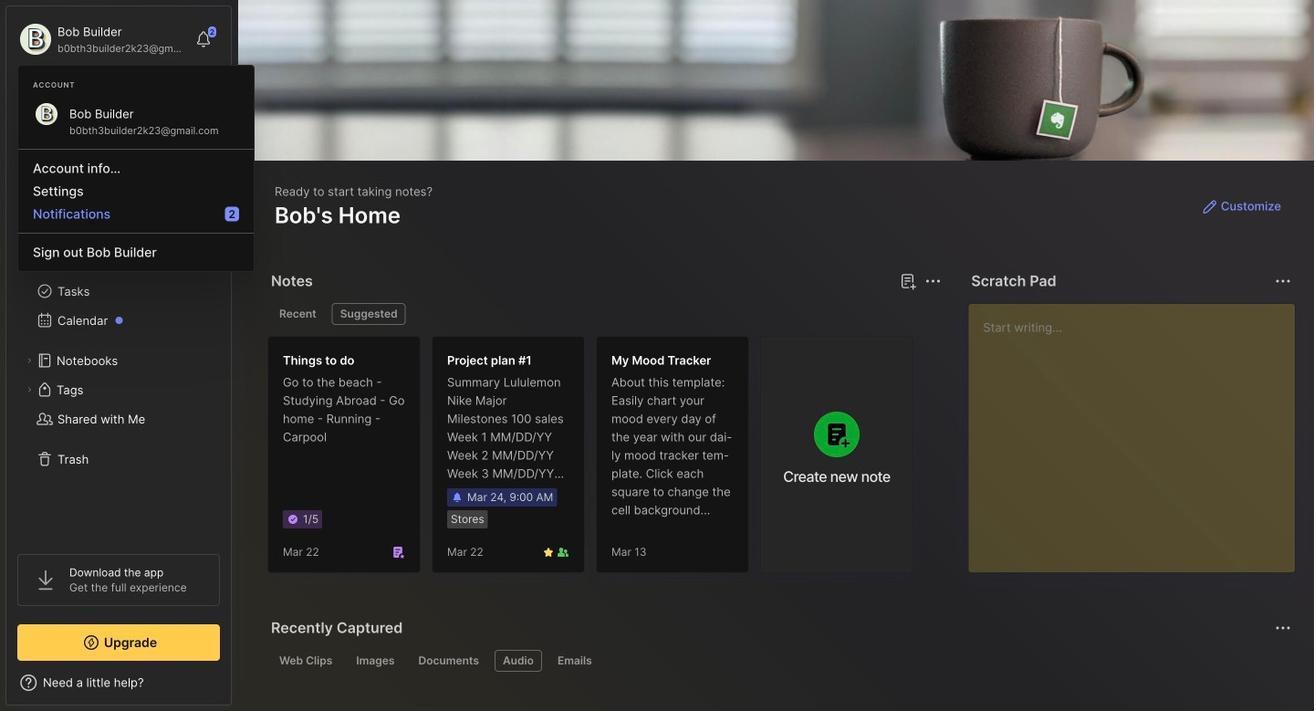 Task type: vqa. For each thing, say whether or not it's contained in the screenshot.
Get Started at the left of the page
no



Task type: describe. For each thing, give the bounding box(es) containing it.
main element
[[0, 0, 237, 711]]

click to collapse image
[[231, 677, 244, 699]]

expand tags image
[[24, 384, 35, 395]]

WHAT'S NEW field
[[6, 668, 231, 698]]

2 tab list from the top
[[271, 650, 1289, 672]]



Task type: locate. For each thing, give the bounding box(es) containing it.
0 vertical spatial tab list
[[271, 303, 939, 325]]

tab list
[[271, 303, 939, 325], [271, 650, 1289, 672]]

1 vertical spatial tab list
[[271, 650, 1289, 672]]

dropdown list menu
[[18, 142, 254, 264]]

1 tab list from the top
[[271, 303, 939, 325]]

expand notebooks image
[[24, 355, 35, 366]]

none search field inside main element
[[50, 90, 196, 112]]

tab
[[271, 303, 325, 325], [332, 303, 406, 325], [271, 650, 341, 672], [348, 650, 403, 672], [410, 650, 488, 672], [495, 650, 542, 672], [550, 650, 601, 672]]

tree
[[6, 178, 231, 538]]

tree inside main element
[[6, 178, 231, 538]]

Start writing… text field
[[984, 304, 1295, 558]]

Account field
[[17, 21, 186, 58]]

None search field
[[50, 90, 196, 112]]

row group
[[268, 336, 925, 584]]

Search text field
[[50, 93, 196, 110]]



